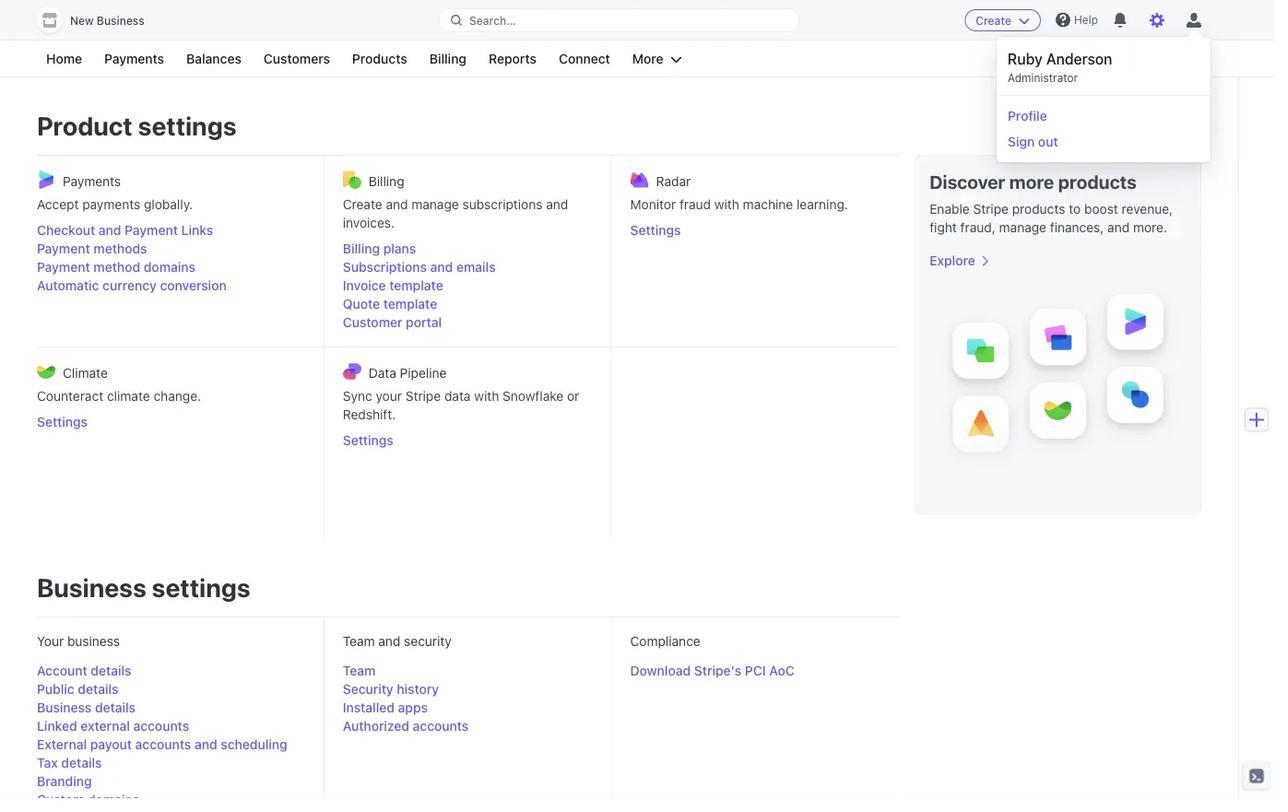 Task type: locate. For each thing, give the bounding box(es) containing it.
1 horizontal spatial create
[[976, 14, 1012, 27]]

1 vertical spatial template
[[384, 297, 438, 312]]

1 horizontal spatial settings
[[343, 433, 394, 448]]

0 horizontal spatial settings
[[37, 415, 88, 430]]

method
[[94, 260, 140, 275]]

and inside account details public details business details linked external accounts external payout accounts and scheduling tax details branding
[[195, 738, 217, 753]]

business inside button
[[97, 14, 145, 27]]

0 horizontal spatial with
[[474, 389, 499, 404]]

anderson
[[1047, 50, 1113, 68]]

business
[[97, 14, 145, 27], [37, 572, 146, 603], [37, 701, 92, 716]]

0 horizontal spatial settings link
[[37, 413, 305, 432]]

public
[[37, 682, 75, 698]]

0 horizontal spatial stripe
[[406, 389, 441, 404]]

manage right fraud,
[[1000, 220, 1047, 235]]

and left scheduling
[[195, 738, 217, 753]]

template down subscriptions at top
[[390, 278, 444, 293]]

to
[[1070, 202, 1082, 217]]

settings for product settings
[[138, 110, 237, 141]]

settings down monitor
[[631, 223, 681, 238]]

security
[[404, 634, 452, 650]]

explore
[[930, 253, 976, 268]]

globally.
[[144, 197, 193, 212]]

and right subscriptions
[[546, 197, 569, 212]]

manage
[[412, 197, 459, 212], [1000, 220, 1047, 235]]

0 vertical spatial billing
[[430, 51, 467, 66]]

home link
[[37, 48, 91, 70]]

checkout
[[37, 223, 95, 238]]

and inside checkout and payment links payment methods payment method domains automatic currency conversion
[[99, 223, 121, 238]]

account details link
[[37, 662, 132, 681]]

currency
[[103, 278, 157, 293]]

create inside button
[[976, 14, 1012, 27]]

and down boost
[[1108, 220, 1130, 235]]

2 team from the top
[[343, 664, 376, 679]]

1 team from the top
[[343, 634, 375, 650]]

and up invoices.
[[386, 197, 408, 212]]

and up methods
[[99, 223, 121, 238]]

profile
[[1008, 108, 1048, 124]]

products link
[[343, 48, 417, 70]]

0 vertical spatial business
[[97, 14, 145, 27]]

1 horizontal spatial settings link
[[343, 432, 593, 450]]

monitor
[[631, 197, 676, 212]]

manage inside discover more products enable stripe products to boost revenue, fight fraud, manage finances, and more.
[[1000, 220, 1047, 235]]

1 vertical spatial settings
[[37, 415, 88, 430]]

with inside sync your stripe data with snowflake or redshift.
[[474, 389, 499, 404]]

product settings
[[37, 110, 237, 141]]

and
[[386, 197, 408, 212], [546, 197, 569, 212], [1108, 220, 1130, 235], [99, 223, 121, 238], [431, 260, 453, 275], [379, 634, 401, 650], [195, 738, 217, 753]]

stripe's
[[695, 664, 742, 679]]

tax
[[37, 756, 58, 771]]

settings link for change.
[[37, 413, 305, 432]]

1 vertical spatial business
[[37, 572, 146, 603]]

installed
[[343, 701, 395, 716]]

more button
[[624, 48, 692, 70]]

mode
[[1138, 51, 1173, 66]]

1 vertical spatial settings
[[152, 572, 250, 603]]

0 vertical spatial stripe
[[974, 202, 1009, 217]]

Search… text field
[[440, 9, 799, 32]]

automatic currency conversion link
[[37, 277, 305, 295]]

billing up invoices.
[[369, 173, 405, 189]]

2 vertical spatial business
[[37, 701, 92, 716]]

payments inside 'link'
[[104, 51, 164, 66]]

settings down the counteract
[[37, 415, 88, 430]]

2 horizontal spatial settings link
[[631, 221, 881, 240]]

billing inside the billing plans subscriptions and emails invoice template quote template customer portal
[[343, 241, 380, 256]]

stripe inside sync your stripe data with snowflake or redshift.
[[406, 389, 441, 404]]

2 vertical spatial billing
[[343, 241, 380, 256]]

revenue,
[[1122, 202, 1174, 217]]

business settings
[[37, 572, 250, 603]]

1 vertical spatial with
[[474, 389, 499, 404]]

with right data
[[474, 389, 499, 404]]

template up portal at the top of the page
[[384, 297, 438, 312]]

0 horizontal spatial manage
[[412, 197, 459, 212]]

settings link down sync your stripe data with snowflake or redshift.
[[343, 432, 593, 450]]

0 horizontal spatial create
[[343, 197, 383, 212]]

details up linked external accounts link
[[95, 701, 136, 716]]

0 vertical spatial template
[[390, 278, 444, 293]]

stripe down pipeline
[[406, 389, 441, 404]]

search…
[[470, 14, 516, 27]]

1 vertical spatial team
[[343, 664, 376, 679]]

with
[[715, 197, 740, 212], [474, 389, 499, 404]]

create up invoices.
[[343, 197, 383, 212]]

business up business
[[37, 572, 146, 603]]

payments up payments at left top
[[63, 173, 121, 189]]

billing
[[430, 51, 467, 66], [369, 173, 405, 189], [343, 241, 380, 256]]

create and manage subscriptions and invoices.
[[343, 197, 569, 231]]

0 vertical spatial settings
[[138, 110, 237, 141]]

help button
[[1049, 5, 1106, 35]]

0 vertical spatial products
[[1059, 171, 1137, 192]]

team for team security history installed apps authorized accounts
[[343, 664, 376, 679]]

0 vertical spatial payments
[[104, 51, 164, 66]]

billing down invoices.
[[343, 241, 380, 256]]

sync
[[343, 389, 372, 404]]

payments
[[104, 51, 164, 66], [63, 173, 121, 189]]

with right fraud
[[715, 197, 740, 212]]

settings down redshift.
[[343, 433, 394, 448]]

business up 'linked' at the left of the page
[[37, 701, 92, 716]]

1 vertical spatial create
[[343, 197, 383, 212]]

stripe
[[974, 202, 1009, 217], [406, 389, 441, 404]]

customer
[[343, 315, 403, 330]]

team up security
[[343, 664, 376, 679]]

data
[[445, 389, 471, 404]]

billing left reports
[[430, 51, 467, 66]]

linked external accounts link
[[37, 718, 189, 736]]

manage up billing plans link
[[412, 197, 459, 212]]

payments
[[82, 197, 140, 212]]

fraud
[[680, 197, 711, 212]]

stripe up fraud,
[[974, 202, 1009, 217]]

accounts down "apps"
[[413, 719, 469, 734]]

invoice template link
[[343, 277, 593, 295]]

create for create
[[976, 14, 1012, 27]]

download
[[631, 664, 691, 679]]

profile link
[[1001, 103, 1208, 129]]

pci
[[745, 664, 766, 679]]

home
[[46, 51, 82, 66]]

0 vertical spatial settings
[[631, 223, 681, 238]]

accounts up external payout accounts and scheduling link
[[133, 719, 189, 734]]

0 vertical spatial manage
[[412, 197, 459, 212]]

quote template link
[[343, 295, 593, 314]]

0 vertical spatial team
[[343, 634, 375, 650]]

1 horizontal spatial manage
[[1000, 220, 1047, 235]]

products up boost
[[1059, 171, 1137, 192]]

2 vertical spatial settings
[[343, 433, 394, 448]]

team up team link
[[343, 634, 375, 650]]

test mode
[[1109, 51, 1173, 66]]

1 vertical spatial billing
[[369, 173, 405, 189]]

create up ruby
[[976, 14, 1012, 27]]

1 vertical spatial stripe
[[406, 389, 441, 404]]

branding link
[[37, 773, 92, 792]]

2 horizontal spatial settings
[[631, 223, 681, 238]]

radar
[[656, 173, 691, 189]]

products down 'more'
[[1013, 202, 1066, 217]]

details up branding at the bottom left
[[61, 756, 102, 771]]

settings for monitor fraud with machine learning.
[[631, 223, 681, 238]]

0 vertical spatial create
[[976, 14, 1012, 27]]

counteract
[[37, 389, 104, 404]]

team inside team security history installed apps authorized accounts
[[343, 664, 376, 679]]

more
[[1010, 171, 1055, 192]]

product
[[37, 110, 133, 141]]

learning.
[[797, 197, 849, 212]]

and down billing plans link
[[431, 260, 453, 275]]

payment up automatic
[[37, 260, 90, 275]]

and inside the billing plans subscriptions and emails invoice template quote template customer portal
[[431, 260, 453, 275]]

team link
[[343, 662, 376, 681]]

test
[[1109, 51, 1135, 66]]

methods
[[94, 241, 147, 256]]

emails
[[457, 260, 496, 275]]

external
[[37, 738, 87, 753]]

create button
[[965, 9, 1042, 31]]

payment down the checkout
[[37, 241, 90, 256]]

create inside create and manage subscriptions and invoices.
[[343, 197, 383, 212]]

business details link
[[37, 699, 136, 718]]

create
[[976, 14, 1012, 27], [343, 197, 383, 212]]

payments down the new business
[[104, 51, 164, 66]]

1 horizontal spatial with
[[715, 197, 740, 212]]

balances
[[186, 51, 242, 66]]

payment up payment methods link
[[125, 223, 178, 238]]

and inside discover more products enable stripe products to boost revenue, fight fraud, manage finances, and more.
[[1108, 220, 1130, 235]]

1 vertical spatial manage
[[1000, 220, 1047, 235]]

1 horizontal spatial stripe
[[974, 202, 1009, 217]]

details
[[91, 664, 132, 679], [78, 682, 119, 698], [95, 701, 136, 716], [61, 756, 102, 771]]

0 vertical spatial payment
[[125, 223, 178, 238]]

1 vertical spatial payment
[[37, 241, 90, 256]]

settings link down machine
[[631, 221, 881, 240]]

settings link down change.
[[37, 413, 305, 432]]

more.
[[1134, 220, 1168, 235]]

security history link
[[343, 681, 439, 699]]

business right the "new"
[[97, 14, 145, 27]]



Task type: describe. For each thing, give the bounding box(es) containing it.
administrator
[[1008, 71, 1079, 84]]

fight
[[930, 220, 958, 235]]

details up business details link
[[78, 682, 119, 698]]

more
[[633, 51, 664, 66]]

sign out
[[1008, 134, 1059, 149]]

subscriptions
[[343, 260, 427, 275]]

settings for counteract climate change.
[[37, 415, 88, 430]]

accept payments globally.
[[37, 197, 193, 212]]

enable
[[930, 202, 970, 217]]

new
[[70, 14, 94, 27]]

invoice
[[343, 278, 386, 293]]

external payout accounts and scheduling link
[[37, 736, 288, 755]]

links
[[181, 223, 213, 238]]

apps
[[398, 701, 428, 716]]

checkout and payment links link
[[37, 221, 305, 240]]

settings link for with
[[631, 221, 881, 240]]

installed apps link
[[343, 699, 428, 718]]

settings link for stripe
[[343, 432, 593, 450]]

accounts right payout
[[135, 738, 191, 753]]

team security history installed apps authorized accounts
[[343, 664, 469, 734]]

discover more products enable stripe products to boost revenue, fight fraud, manage finances, and more.
[[930, 171, 1174, 235]]

team and security
[[343, 634, 452, 650]]

team for team and security
[[343, 634, 375, 650]]

accounts inside team security history installed apps authorized accounts
[[413, 719, 469, 734]]

finances,
[[1051, 220, 1105, 235]]

tax details link
[[37, 755, 102, 773]]

change.
[[154, 389, 201, 404]]

redshift.
[[343, 407, 396, 423]]

fraud,
[[961, 220, 996, 235]]

billing plans subscriptions and emails invoice template quote template customer portal
[[343, 241, 496, 330]]

branding
[[37, 775, 92, 790]]

subscriptions
[[463, 197, 543, 212]]

connect link
[[550, 48, 620, 70]]

Search… search field
[[440, 9, 799, 32]]

portal
[[406, 315, 442, 330]]

settings for business settings
[[152, 572, 250, 603]]

your business
[[37, 634, 120, 650]]

accept
[[37, 197, 79, 212]]

new business button
[[37, 7, 163, 33]]

balances link
[[177, 48, 251, 70]]

your
[[37, 634, 64, 650]]

security
[[343, 682, 394, 698]]

business inside account details public details business details linked external accounts external payout accounts and scheduling tax details branding
[[37, 701, 92, 716]]

and left security
[[379, 634, 401, 650]]

developers
[[1020, 51, 1089, 66]]

your
[[376, 389, 402, 404]]

invoices.
[[343, 215, 395, 231]]

1 vertical spatial products
[[1013, 202, 1066, 217]]

billing inside billing link
[[430, 51, 467, 66]]

products
[[352, 51, 408, 66]]

aoc
[[770, 664, 795, 679]]

ruby
[[1008, 50, 1043, 68]]

ruby anderson administrator
[[1008, 50, 1113, 84]]

history
[[397, 682, 439, 698]]

sync your stripe data with snowflake or redshift.
[[343, 389, 580, 423]]

snowflake
[[503, 389, 564, 404]]

reports link
[[480, 48, 546, 70]]

monitor fraud with machine learning.
[[631, 197, 849, 212]]

linked
[[37, 719, 77, 734]]

payments link
[[95, 48, 174, 70]]

new business
[[70, 14, 145, 27]]

payout
[[90, 738, 132, 753]]

payment methods link
[[37, 240, 305, 258]]

public details link
[[37, 681, 119, 699]]

billing plans link
[[343, 240, 593, 258]]

domains
[[144, 260, 196, 275]]

authorized
[[343, 719, 410, 734]]

compliance
[[631, 634, 701, 650]]

sign
[[1008, 134, 1035, 149]]

stripe inside discover more products enable stripe products to boost revenue, fight fraud, manage finances, and more.
[[974, 202, 1009, 217]]

manage inside create and manage subscriptions and invoices.
[[412, 197, 459, 212]]

0 vertical spatial with
[[715, 197, 740, 212]]

2 vertical spatial payment
[[37, 260, 90, 275]]

create for create and manage subscriptions and invoices.
[[343, 197, 383, 212]]

payment method domains link
[[37, 258, 305, 277]]

checkout and payment links payment methods payment method domains automatic currency conversion
[[37, 223, 227, 293]]

counteract climate change.
[[37, 389, 201, 404]]

boost
[[1085, 202, 1119, 217]]

climate
[[107, 389, 150, 404]]

authorized accounts link
[[343, 718, 469, 736]]

conversion
[[160, 278, 227, 293]]

customers
[[264, 51, 330, 66]]

customers link
[[255, 48, 339, 70]]

customer portal link
[[343, 314, 593, 332]]

external
[[81, 719, 130, 734]]

data pipeline
[[369, 365, 447, 381]]

details down business
[[91, 664, 132, 679]]

discover more products section
[[915, 155, 1202, 515]]

connect
[[559, 51, 611, 66]]

or
[[567, 389, 580, 404]]

1 vertical spatial payments
[[63, 173, 121, 189]]

subscriptions and emails link
[[343, 258, 593, 277]]

plans
[[384, 241, 416, 256]]

settings for sync your stripe data with snowflake or redshift.
[[343, 433, 394, 448]]

account details public details business details linked external accounts external payout accounts and scheduling tax details branding
[[37, 664, 288, 790]]

account
[[37, 664, 87, 679]]

sign out button
[[1001, 129, 1208, 155]]



Task type: vqa. For each thing, say whether or not it's contained in the screenshot.
Search
no



